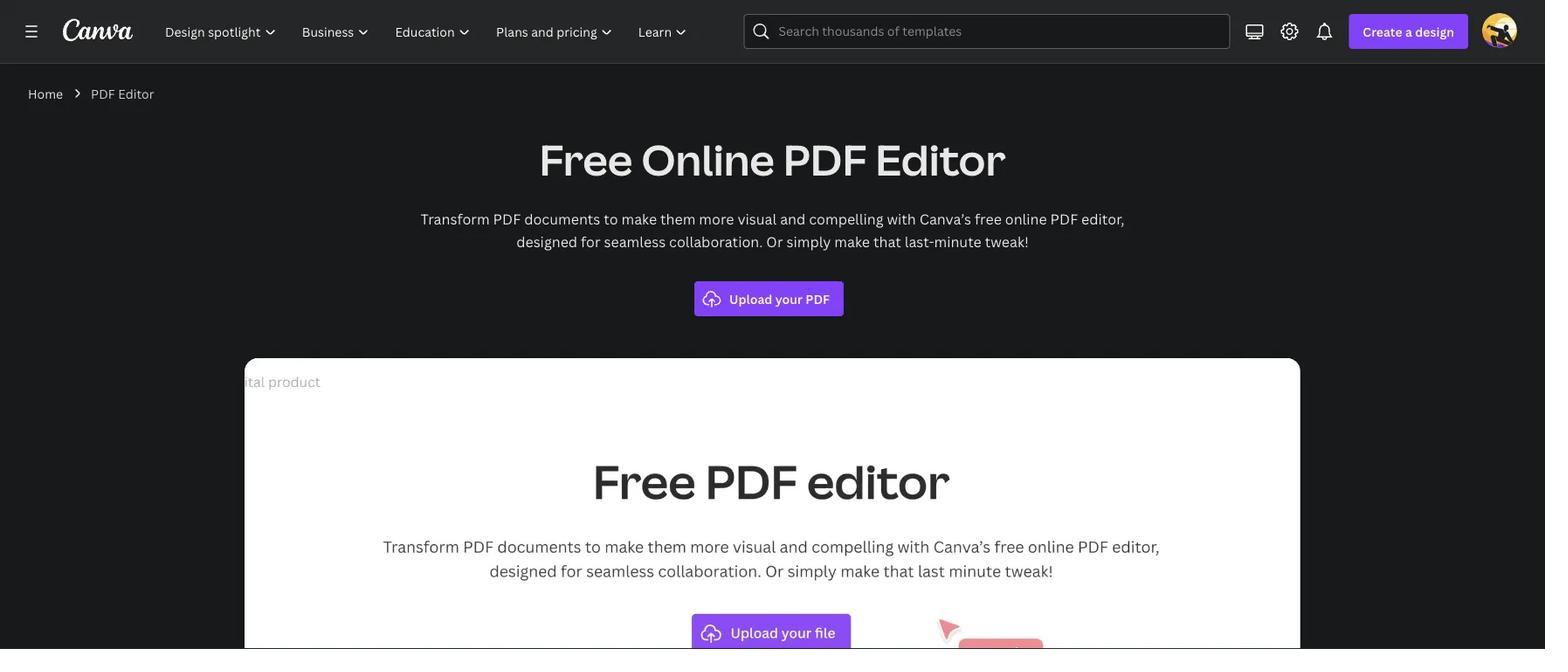 Task type: describe. For each thing, give the bounding box(es) containing it.
compelling
[[809, 210, 884, 228]]

home link
[[28, 84, 63, 103]]

and
[[780, 210, 806, 228]]

create a design
[[1363, 23, 1454, 40]]

upload your pdf
[[729, 290, 830, 307]]

a
[[1405, 23, 1412, 40]]

top level navigation element
[[154, 14, 702, 49]]

free online pdf editor
[[539, 130, 1006, 187]]

pdf inside button
[[806, 290, 830, 307]]

design
[[1415, 23, 1454, 40]]

last-
[[905, 232, 934, 251]]

with
[[887, 210, 916, 228]]

pdf up compelling
[[783, 130, 867, 187]]

editor,
[[1081, 210, 1125, 228]]

for
[[581, 232, 601, 251]]

1 horizontal spatial editor
[[875, 130, 1006, 187]]

free
[[539, 130, 633, 187]]

0 horizontal spatial make
[[621, 210, 657, 228]]

transform pdf documents to make them more visual and compelling with canva's free online pdf editor, designed for seamless collaboration. or simply make that last-minute tweak!
[[421, 210, 1125, 251]]

tweak!
[[985, 232, 1029, 251]]

your
[[775, 290, 803, 307]]

seamless
[[604, 232, 666, 251]]

collaboration.
[[669, 232, 763, 251]]

minute
[[934, 232, 982, 251]]

pdf right online
[[1050, 210, 1078, 228]]

free
[[975, 210, 1002, 228]]



Task type: vqa. For each thing, say whether or not it's contained in the screenshot.
Melkisheva
no



Task type: locate. For each thing, give the bounding box(es) containing it.
ben nelson image
[[1482, 13, 1517, 48]]

upload
[[729, 290, 772, 307]]

to
[[604, 210, 618, 228]]

pdf editor
[[91, 85, 154, 102]]

transform
[[421, 210, 490, 228]]

canva's
[[920, 210, 971, 228]]

make down compelling
[[835, 232, 870, 251]]

pdf right home
[[91, 85, 115, 102]]

simply
[[787, 232, 831, 251]]

them
[[660, 210, 696, 228]]

make
[[621, 210, 657, 228], [835, 232, 870, 251]]

0 vertical spatial make
[[621, 210, 657, 228]]

None search field
[[744, 14, 1230, 49]]

online
[[1005, 210, 1047, 228]]

that
[[873, 232, 901, 251]]

online
[[641, 130, 775, 187]]

create
[[1363, 23, 1403, 40]]

pdf right your
[[806, 290, 830, 307]]

or
[[766, 232, 783, 251]]

designed
[[516, 232, 577, 251]]

upload your pdf button
[[694, 281, 844, 316]]

Search search field
[[779, 15, 1219, 48]]

pdf up designed
[[493, 210, 521, 228]]

more
[[699, 210, 734, 228]]

1 vertical spatial make
[[835, 232, 870, 251]]

editor
[[118, 85, 154, 102], [875, 130, 1006, 187]]

1 horizontal spatial make
[[835, 232, 870, 251]]

0 vertical spatial editor
[[118, 85, 154, 102]]

home
[[28, 85, 63, 102]]

visual
[[738, 210, 777, 228]]

make up the "seamless"
[[621, 210, 657, 228]]

create a design button
[[1349, 14, 1468, 49]]

1 vertical spatial editor
[[875, 130, 1006, 187]]

0 horizontal spatial editor
[[118, 85, 154, 102]]

pdf
[[91, 85, 115, 102], [783, 130, 867, 187], [493, 210, 521, 228], [1050, 210, 1078, 228], [806, 290, 830, 307]]

documents
[[524, 210, 600, 228]]



